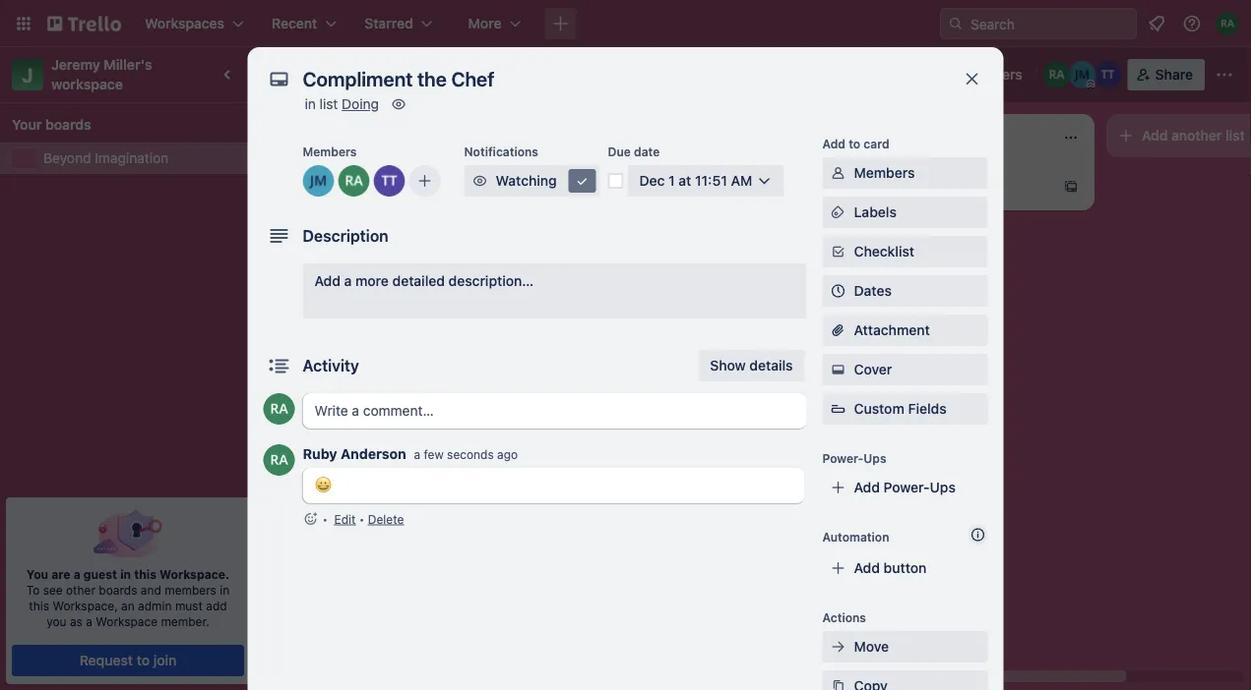 Task type: locate. For each thing, give the bounding box(es) containing it.
0 horizontal spatial jeremy miller (jeremymiller198) image
[[303, 165, 334, 197]]

add power-ups link
[[822, 472, 988, 504]]

boards up an
[[99, 584, 137, 597]]

0 horizontal spatial members
[[303, 145, 357, 158]]

0 vertical spatial ruby anderson (rubyanderson7) image
[[1216, 12, 1239, 35]]

0 horizontal spatial to
[[137, 653, 150, 669]]

labels link
[[822, 197, 988, 228]]

0 horizontal spatial dec
[[591, 253, 613, 267]]

create board or workspace image
[[551, 14, 570, 33]]

description…
[[448, 273, 534, 289]]

a left few
[[414, 448, 420, 462]]

1 vertical spatial ups
[[930, 480, 956, 496]]

you are a guest in this workspace. to see other boards and members in this workspace, an admin must add you as a workspace member.
[[26, 568, 230, 629]]

create from template… image
[[1063, 179, 1079, 195]]

1
[[668, 173, 675, 189], [616, 253, 621, 267], [655, 253, 660, 267], [339, 423, 344, 436], [378, 423, 383, 436]]

terry turtle (terryturtle) image
[[374, 165, 405, 197]]

1 vertical spatial add a card button
[[276, 502, 496, 534]]

0 vertical spatial boards
[[45, 117, 91, 133]]

1 horizontal spatial power-
[[884, 480, 930, 496]]

1 vertical spatial beyond imagination
[[43, 150, 169, 166]]

0 horizontal spatial in
[[120, 568, 131, 582]]

in up add
[[220, 584, 230, 597]]

0 vertical spatial beyond
[[282, 64, 345, 85]]

cover link
[[822, 354, 988, 386]]

a left more
[[344, 273, 352, 289]]

add down power-ups
[[854, 480, 880, 496]]

imagination up doing link
[[349, 64, 449, 85]]

1 vertical spatial in
[[120, 568, 131, 582]]

back to home image
[[47, 8, 121, 39]]

am
[[731, 173, 752, 189]]

doing link
[[342, 96, 379, 112]]

this up and at the left bottom of the page
[[134, 568, 157, 582]]

actions
[[822, 611, 866, 625]]

beyond imagination link
[[43, 149, 244, 168]]

thinking link
[[567, 181, 795, 201]]

jeremy miller (jeremymiller198) image up description
[[303, 165, 334, 197]]

sm image inside the watching button
[[470, 171, 490, 191]]

add button
[[854, 561, 927, 577]]

add another list
[[1142, 127, 1245, 144]]

request
[[79, 653, 133, 669]]

card
[[864, 137, 890, 151], [907, 179, 936, 195], [348, 510, 377, 526]]

to left the join
[[137, 653, 150, 669]]

0 notifications image
[[1145, 12, 1168, 35]]

1 vertical spatial beyond
[[43, 150, 91, 166]]

members down in list doing
[[303, 145, 357, 158]]

boards right your on the left
[[45, 117, 91, 133]]

0 horizontal spatial this
[[29, 599, 49, 613]]

2 horizontal spatial card
[[907, 179, 936, 195]]

your boards
[[12, 117, 91, 133]]

1 horizontal spatial add a card
[[866, 179, 936, 195]]

edit • delete
[[334, 513, 404, 527]]

imagination down your boards with 1 items element
[[95, 150, 169, 166]]

power- down custom
[[822, 452, 864, 466]]

1 vertical spatial ruby anderson (rubyanderson7) image
[[263, 394, 295, 425]]

due
[[608, 145, 631, 158]]

details
[[749, 358, 793, 374]]

terry turtle (terryturtle) image left share button
[[1094, 61, 1122, 89]]

0 vertical spatial imagination
[[349, 64, 449, 85]]

add up labels
[[866, 179, 892, 195]]

guest
[[84, 568, 117, 582]]

0 vertical spatial in
[[305, 96, 316, 112]]

add inside add button button
[[854, 561, 880, 577]]

members
[[303, 145, 357, 158], [854, 165, 915, 181]]

0 horizontal spatial ups
[[864, 452, 886, 466]]

terry turtle (terryturtle) image
[[1094, 61, 1122, 89], [721, 248, 744, 272], [496, 418, 520, 441]]

1 vertical spatial ruby anderson (rubyanderson7) image
[[338, 165, 370, 197]]

1 vertical spatial jeremy miller (jeremymiller198) image
[[303, 165, 334, 197]]

search image
[[948, 16, 964, 31]]

2 vertical spatial terry turtle (terryturtle) image
[[496, 418, 520, 441]]

1 horizontal spatial dec
[[639, 173, 665, 189]]

star or unstar board image
[[471, 67, 487, 83]]

ups down fields at the bottom of the page
[[930, 480, 956, 496]]

ruby anderson (rubyanderson7) image
[[1216, 12, 1239, 35], [338, 165, 370, 197], [776, 248, 799, 272]]

add left 'another' at the right top
[[1142, 127, 1168, 144]]

list left doing
[[320, 96, 338, 112]]

fields
[[908, 401, 947, 417]]

list
[[320, 96, 338, 112], [1226, 127, 1245, 144]]

member.
[[161, 615, 209, 629]]

members
[[165, 584, 216, 597]]

kickoff meeting link
[[287, 465, 516, 485]]

a right as
[[86, 615, 92, 629]]

show
[[710, 358, 746, 374]]

sm image for checklist
[[828, 242, 848, 262]]

beyond imagination
[[282, 64, 449, 85], [43, 150, 169, 166]]

ruby anderson (rubyanderson7) image right jeremy miller (jeremymiller198) icon
[[776, 248, 799, 272]]

add
[[206, 599, 227, 613]]

0 horizontal spatial terry turtle (terryturtle) image
[[496, 418, 520, 441]]

a up labels 'link'
[[896, 179, 904, 195]]

sm image
[[917, 59, 945, 87], [828, 163, 848, 183], [470, 171, 490, 191], [828, 203, 848, 222], [828, 242, 848, 262]]

dec down thinking
[[591, 253, 613, 267]]

to
[[849, 137, 860, 151], [137, 653, 150, 669]]

1 vertical spatial dec
[[591, 253, 613, 267]]

1 horizontal spatial this
[[134, 568, 157, 582]]

your boards with 1 items element
[[12, 113, 234, 137]]

dec 1 at 11:51 am
[[639, 173, 752, 189]]

checklist link
[[822, 236, 988, 268]]

sm image for members
[[828, 163, 848, 183]]

sm image inside labels 'link'
[[828, 203, 848, 222]]

1 vertical spatial members
[[854, 165, 915, 181]]

ups
[[864, 452, 886, 466], [930, 480, 956, 496]]

sm image left filters button
[[917, 59, 945, 87]]

0 vertical spatial jeremy miller (jeremymiller198) image
[[1069, 61, 1096, 89]]

ruby
[[303, 446, 337, 463]]

0 vertical spatial beyond imagination
[[282, 64, 449, 85]]

sm image left checklist
[[828, 242, 848, 262]]

1 vertical spatial to
[[137, 653, 150, 669]]

kickoff
[[287, 466, 332, 483]]

in
[[305, 96, 316, 112], [120, 568, 131, 582], [220, 584, 230, 597]]

0 vertical spatial this
[[134, 568, 157, 582]]

members up labels
[[854, 165, 915, 181]]

beyond imagination down your boards with 1 items element
[[43, 150, 169, 166]]

members link
[[822, 157, 988, 189]]

1 horizontal spatial beyond imagination
[[282, 64, 449, 85]]

checklist
[[854, 244, 914, 260]]

1 horizontal spatial list
[[1226, 127, 1245, 144]]

dec inside checkbox
[[591, 253, 613, 267]]

sm image left labels
[[828, 203, 848, 222]]

to for card
[[849, 137, 860, 151]]

1 horizontal spatial jeremy miller (jeremymiller198) image
[[1069, 61, 1096, 89]]

join
[[153, 653, 176, 669]]

1 horizontal spatial card
[[864, 137, 890, 151]]

to up members link
[[849, 137, 860, 151]]

Mark due date as complete checkbox
[[608, 173, 624, 189]]

add a card button
[[835, 171, 1055, 203], [276, 502, 496, 534]]

dec
[[639, 173, 665, 189], [591, 253, 613, 267]]

a
[[896, 179, 904, 195], [344, 273, 352, 289], [414, 448, 420, 462], [337, 510, 344, 526], [74, 568, 80, 582], [86, 615, 92, 629]]

1 down create instagram
[[339, 423, 344, 436]]

0 vertical spatial add a card
[[866, 179, 936, 195]]

0 vertical spatial members
[[303, 145, 357, 158]]

and
[[141, 584, 161, 597]]

jeremy miller (jeremymiller198) image down search field
[[1069, 61, 1096, 89]]

ago
[[497, 448, 518, 462]]

at
[[679, 173, 691, 189]]

sm image inside move link
[[828, 638, 848, 658]]

request to join
[[79, 653, 176, 669]]

2 horizontal spatial in
[[305, 96, 316, 112]]

add down automation
[[854, 561, 880, 577]]

few
[[424, 448, 444, 462]]

dec inside button
[[639, 173, 665, 189]]

an
[[121, 599, 135, 613]]

add
[[1142, 127, 1168, 144], [822, 137, 846, 151], [866, 179, 892, 195], [314, 273, 341, 289], [854, 480, 880, 496], [307, 510, 333, 526], [854, 561, 880, 577]]

watching button
[[464, 165, 600, 197]]

beyond up in list doing
[[282, 64, 345, 85]]

power-
[[822, 452, 864, 466], [884, 480, 930, 496]]

1 vertical spatial this
[[29, 599, 49, 613]]

0 vertical spatial terry turtle (terryturtle) image
[[1094, 61, 1122, 89]]

1 vertical spatial imagination
[[95, 150, 169, 166]]

kickoff meeting
[[287, 466, 387, 483]]

automation
[[822, 531, 889, 544]]

0 horizontal spatial card
[[348, 510, 377, 526]]

terry turtle (terryturtle) image left jeremy miller (jeremymiller198) icon
[[721, 248, 744, 272]]

in right guest
[[120, 568, 131, 582]]

workspace,
[[53, 599, 118, 613]]

grinning image
[[314, 476, 332, 494]]

imagination
[[349, 64, 449, 85], [95, 150, 169, 166]]

ruby anderson (rubyanderson7) image down color: purple, title: none icon
[[263, 394, 295, 425]]

sm image down add to card
[[828, 163, 848, 183]]

1 horizontal spatial boards
[[99, 584, 137, 597]]

in left doing link
[[305, 96, 316, 112]]

0 horizontal spatial list
[[320, 96, 338, 112]]

0 vertical spatial power-
[[822, 452, 864, 466]]

add inside "add a more detailed description…" link
[[314, 273, 341, 289]]

1 inside checkbox
[[616, 253, 621, 267]]

2 vertical spatial card
[[348, 510, 377, 526]]

sm image
[[389, 94, 408, 114], [572, 171, 592, 191], [828, 360, 848, 380], [828, 638, 848, 658], [828, 677, 848, 691]]

beyond inside text box
[[282, 64, 345, 85]]

0 vertical spatial card
[[864, 137, 890, 151]]

2 vertical spatial in
[[220, 584, 230, 597]]

this down the to at the left bottom of page
[[29, 599, 49, 613]]

custom
[[854, 401, 904, 417]]

1 down thinking
[[616, 253, 621, 267]]

power- down power-ups
[[884, 480, 930, 496]]

1 vertical spatial power-
[[884, 480, 930, 496]]

workspace.
[[160, 568, 230, 582]]

Search field
[[964, 9, 1136, 38]]

1 horizontal spatial members
[[854, 165, 915, 181]]

create instagram link
[[287, 394, 516, 414]]

list right 'another' at the right top
[[1226, 127, 1245, 144]]

to inside request to join button
[[137, 653, 150, 669]]

0 vertical spatial dec
[[639, 173, 665, 189]]

add inside add power-ups link
[[854, 480, 880, 496]]

1 horizontal spatial ruby anderson (rubyanderson7) image
[[776, 248, 799, 272]]

•
[[359, 513, 365, 527]]

beyond imagination up doing link
[[282, 64, 449, 85]]

11:51
[[695, 173, 727, 189]]

filters
[[982, 66, 1022, 83]]

1 horizontal spatial imagination
[[349, 64, 449, 85]]

sm image for watching
[[470, 171, 490, 191]]

ruby anderson (rubyanderson7) image down search field
[[1043, 61, 1071, 89]]

1 horizontal spatial terry turtle (terryturtle) image
[[721, 248, 744, 272]]

ruby anderson (rubyanderson7) image right open information menu 'image' on the right top
[[1216, 12, 1239, 35]]

a right are
[[74, 568, 80, 582]]

2 horizontal spatial terry turtle (terryturtle) image
[[1094, 61, 1122, 89]]

1 vertical spatial card
[[907, 179, 936, 195]]

sm image inside members link
[[828, 163, 848, 183]]

ruby anderson (rubyanderson7) image left terry turtle (terryturtle) image
[[338, 165, 370, 197]]

jeremy miller (jeremymiller198) image
[[748, 248, 772, 272]]

0 vertical spatial to
[[849, 137, 860, 151]]

jeremy miller (jeremymiller198) image
[[1069, 61, 1096, 89], [303, 165, 334, 197]]

ups up add power-ups
[[864, 452, 886, 466]]

labels
[[854, 204, 897, 220]]

sm image inside checklist link
[[828, 242, 848, 262]]

this
[[134, 568, 157, 582], [29, 599, 49, 613]]

1 vertical spatial add a card
[[307, 510, 377, 526]]

1 horizontal spatial add a card button
[[835, 171, 1055, 203]]

1 vertical spatial boards
[[99, 584, 137, 597]]

1 horizontal spatial to
[[849, 137, 860, 151]]

None text field
[[293, 61, 942, 96]]

1 right the dec 1
[[655, 253, 660, 267]]

sm image for labels
[[828, 203, 848, 222]]

terry turtle (terryturtle) image up ago
[[496, 418, 520, 441]]

beyond down your boards at left
[[43, 150, 91, 166]]

miller's
[[104, 57, 152, 73]]

sm image down the 'notifications'
[[470, 171, 490, 191]]

add left more
[[314, 273, 341, 289]]

ruby anderson (rubyanderson7) image
[[1043, 61, 1071, 89], [263, 394, 295, 425], [263, 445, 295, 476]]

0 vertical spatial ups
[[864, 452, 886, 466]]

1 vertical spatial list
[[1226, 127, 1245, 144]]

1 horizontal spatial beyond
[[282, 64, 345, 85]]

dec down date
[[639, 173, 665, 189]]

1 left at
[[668, 173, 675, 189]]

ruby anderson (rubyanderson7) image left ruby
[[263, 445, 295, 476]]

list inside add another list button
[[1226, 127, 1245, 144]]



Task type: describe. For each thing, give the bounding box(es) containing it.
edit link
[[334, 513, 356, 527]]

in list doing
[[305, 96, 379, 112]]

delete
[[368, 513, 404, 527]]

filters button
[[953, 59, 1028, 91]]

a inside "ruby anderson a few seconds ago"
[[414, 448, 420, 462]]

dec for dec 1
[[591, 253, 613, 267]]

as
[[70, 615, 83, 629]]

sm image inside the watching button
[[572, 171, 592, 191]]

1 horizontal spatial in
[[220, 584, 230, 597]]

thinking
[[567, 183, 621, 199]]

0 horizontal spatial boards
[[45, 117, 91, 133]]

activity
[[303, 357, 359, 376]]

another
[[1171, 127, 1222, 144]]

doing
[[342, 96, 379, 112]]

0 horizontal spatial ruby anderson (rubyanderson7) image
[[338, 165, 370, 197]]

to for join
[[137, 653, 150, 669]]

Write a comment text field
[[303, 394, 807, 429]]

to
[[26, 584, 40, 597]]

1 inside button
[[668, 173, 675, 189]]

jeremy
[[51, 57, 100, 73]]

jeremy miller's workspace
[[51, 57, 156, 93]]

0 vertical spatial add a card button
[[835, 171, 1055, 203]]

admin
[[138, 599, 172, 613]]

share button
[[1128, 59, 1205, 91]]

ruby anderson a few seconds ago
[[303, 446, 518, 463]]

1 up anderson
[[378, 423, 383, 436]]

more
[[355, 273, 389, 289]]

date
[[634, 145, 660, 158]]

are
[[51, 568, 70, 582]]

add up members link
[[822, 137, 846, 151]]

your
[[12, 117, 42, 133]]

0 vertical spatial list
[[320, 96, 338, 112]]

imagination inside text box
[[349, 64, 449, 85]]

add a more detailed description…
[[314, 273, 534, 289]]

thoughts thinking
[[567, 170, 621, 199]]

dec 1
[[591, 253, 621, 267]]

0 horizontal spatial power-
[[822, 452, 864, 466]]

power-ups
[[822, 452, 886, 466]]

workspace
[[96, 615, 158, 629]]

add a more detailed description… link
[[303, 264, 807, 319]]

0 horizontal spatial imagination
[[95, 150, 169, 166]]

j
[[22, 63, 33, 86]]

attachment button
[[822, 315, 988, 346]]

show details link
[[698, 350, 805, 382]]

description
[[303, 227, 389, 246]]

add to card
[[822, 137, 890, 151]]

create
[[287, 396, 330, 412]]

sm image inside cover link
[[828, 360, 848, 380]]

1 horizontal spatial ups
[[930, 480, 956, 496]]

Dec 1 checkbox
[[567, 248, 627, 272]]

share
[[1155, 66, 1193, 83]]

custom fields
[[854, 401, 947, 417]]

add inside add another list button
[[1142, 127, 1168, 144]]

add button button
[[822, 553, 988, 585]]

notifications
[[464, 145, 538, 158]]

dates button
[[822, 276, 988, 307]]

dec for dec 1 at 11:51 am
[[639, 173, 665, 189]]

due date
[[608, 145, 660, 158]]

you
[[47, 615, 67, 629]]

0 horizontal spatial add a card
[[307, 510, 377, 526]]

0 horizontal spatial add a card button
[[276, 502, 496, 534]]

a left •
[[337, 510, 344, 526]]

boards inside you are a guest in this workspace. to see other boards and members in this workspace, an admin must add you as a workspace member.
[[99, 584, 137, 597]]

add reaction image
[[303, 510, 318, 530]]

anderson
[[341, 446, 406, 463]]

you
[[26, 568, 48, 582]]

detailed
[[392, 273, 445, 289]]

attachment
[[854, 322, 930, 339]]

add power-ups
[[854, 480, 956, 496]]

color: purple, title: none image
[[287, 382, 327, 390]]

create instagram
[[287, 396, 397, 412]]

0 horizontal spatial beyond
[[43, 150, 91, 166]]

dates
[[854, 283, 892, 299]]

show menu image
[[1215, 65, 1234, 85]]

0 horizontal spatial beyond imagination
[[43, 150, 169, 166]]

custom fields button
[[822, 400, 988, 419]]

2 vertical spatial ruby anderson (rubyanderson7) image
[[263, 445, 295, 476]]

beyond imagination inside text box
[[282, 64, 449, 85]]

see
[[43, 584, 63, 597]]

thoughts
[[567, 170, 621, 184]]

Board name text field
[[272, 59, 459, 91]]

request to join button
[[12, 646, 244, 677]]

color: bold red, title: "thoughts" element
[[567, 169, 621, 184]]

open information menu image
[[1182, 14, 1202, 33]]

edit
[[334, 513, 356, 527]]

primary element
[[0, 0, 1251, 47]]

move link
[[822, 632, 988, 663]]

workspace visible image
[[506, 67, 522, 83]]

add left edit link
[[307, 510, 333, 526]]

instagram
[[333, 396, 397, 412]]

1 vertical spatial terry turtle (terryturtle) image
[[721, 248, 744, 272]]

delete link
[[368, 513, 404, 527]]

seconds
[[447, 448, 494, 462]]

move
[[854, 639, 889, 656]]

watching
[[496, 173, 557, 189]]

a few seconds ago link
[[414, 448, 518, 462]]

other
[[66, 584, 95, 597]]

must
[[175, 599, 203, 613]]

2 vertical spatial ruby anderson (rubyanderson7) image
[[776, 248, 799, 272]]

workspace
[[51, 76, 123, 93]]

0 vertical spatial ruby anderson (rubyanderson7) image
[[1043, 61, 1071, 89]]

show details
[[710, 358, 793, 374]]

cover
[[854, 362, 892, 378]]

add members to card image
[[417, 171, 433, 191]]

2 horizontal spatial ruby anderson (rubyanderson7) image
[[1216, 12, 1239, 35]]

button
[[884, 561, 927, 577]]



Task type: vqa. For each thing, say whether or not it's contained in the screenshot.
Workspaces
no



